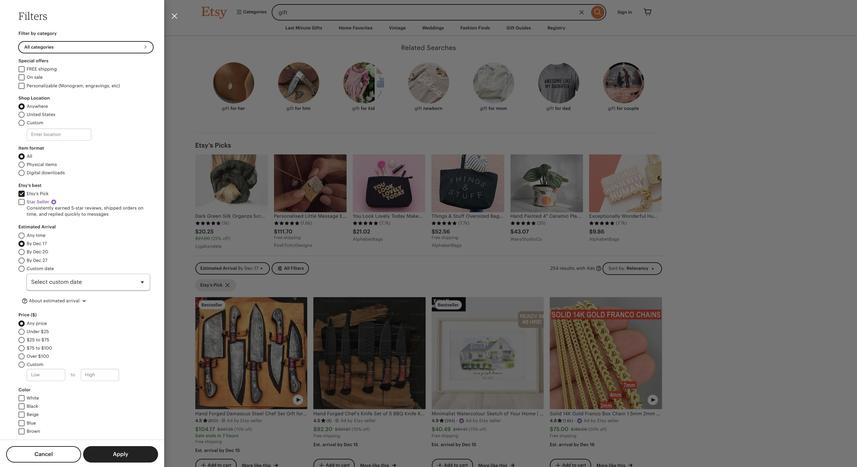 Task type: describe. For each thing, give the bounding box(es) containing it.
wavystudioco
[[511, 237, 543, 242]]

arrival
[[41, 224, 56, 230]]

filters inside button
[[291, 266, 304, 271]]

$ inside $ 21.02 alphabetbags
[[353, 228, 357, 235]]

est. arrival by dec 15 for 104.17
[[195, 448, 240, 453]]

over
[[27, 354, 37, 359]]

ligakandele
[[195, 244, 222, 249]]

dec left the 16
[[581, 442, 589, 447]]

all categories
[[24, 45, 54, 50]]

1 custom from the top
[[27, 120, 43, 125]]

states
[[42, 112, 55, 117]]

(1k)
[[222, 221, 229, 226]]

anywhere united states
[[27, 104, 55, 117]]

dec down $ 92.30 $ 307.67 (70% off) free shipping
[[344, 442, 353, 447]]

by for 75.00
[[574, 442, 580, 447]]

color white black beige blue brown
[[18, 387, 40, 434]]

on
[[138, 205, 144, 211]]

est. arrival by dec 15 for 92.30
[[314, 442, 358, 447]]

digital
[[27, 170, 40, 175]]

any price under $25 $25 to $75 $75 to $100 over $100
[[27, 321, 52, 359]]

picks
[[215, 142, 231, 149]]

0 vertical spatial $100
[[41, 346, 52, 351]]

physical
[[27, 162, 44, 167]]

brown
[[27, 429, 40, 434]]

item format all physical items digital downloads
[[18, 145, 65, 175]]

location
[[31, 95, 50, 101]]

star
[[76, 205, 84, 211]]

price
[[36, 321, 47, 326]]

shipped
[[104, 205, 122, 211]]

2 bestseller from the left
[[438, 302, 459, 307]]

dec down 'hours'
[[226, 448, 234, 453]]

(294)
[[445, 418, 455, 423]]

free inside $ 52.56 free shipping alphabetbags
[[432, 235, 440, 240]]

dark green silk organza scrunchie giant scrunchie 100% silk scrunchie hair accessories festive scrunchie gift christmas scrunchie gift image
[[195, 154, 268, 212]]

4.9
[[432, 418, 439, 423]]

apply button
[[83, 446, 158, 463]]

ends
[[206, 433, 216, 438]]

by for 92.30
[[338, 442, 343, 447]]

custom inside select an estimated delivery date option group
[[27, 266, 43, 271]]

gift for gift for mom
[[480, 106, 488, 111]]

est. for 40.49
[[432, 442, 440, 447]]

arrival for 92.30
[[323, 442, 337, 447]]

category
[[37, 31, 57, 36]]

$ inside $ 9.86 alphabetbags
[[590, 228, 593, 235]]

(7.7k) for 52.56
[[459, 221, 470, 226]]

gift newborn
[[415, 106, 443, 111]]

filter by category
[[18, 31, 57, 36]]

$ 104.17 $ 347.25 (70% off) sale ends in 7 hours free shipping
[[195, 426, 252, 444]]

hand painted 4" ceramic plant pot with drainage / cute indoor planter / fruits lemon orange lychee decorative bowl & candle holder image
[[511, 154, 584, 212]]

(7.7k) for 21.02
[[380, 221, 391, 226]]

custom date
[[27, 266, 54, 271]]

with
[[577, 266, 586, 271]]

select a price range option group
[[14, 320, 150, 382]]

personalizable
[[27, 83, 57, 88]]

best
[[32, 183, 42, 188]]

15 for 104.17
[[235, 448, 240, 453]]

for for for kid
[[361, 106, 367, 111]]

item
[[18, 145, 28, 150]]

15 for 92.30
[[354, 442, 358, 447]]

52.56
[[435, 228, 450, 235]]

consistently
[[27, 205, 54, 211]]

gift for her
[[222, 106, 245, 111]]

united
[[27, 112, 41, 117]]

shop location
[[18, 95, 50, 101]]

gift for him
[[287, 106, 311, 111]]

· for 75.00
[[575, 418, 576, 423]]

$ 40.49 $ 161.97 (75% off) free shipping
[[432, 426, 487, 438]]

special
[[18, 58, 35, 63]]

5 out of 5 stars image for 52.56
[[432, 221, 458, 226]]

shipping inside $ 111.70 free shipping poshtottydesigns
[[284, 235, 301, 240]]

3 by from the top
[[27, 258, 32, 263]]

estimated
[[18, 224, 40, 230]]

$ inside $ 111.70 free shipping poshtottydesigns
[[274, 228, 278, 235]]

estimated arrival
[[18, 224, 56, 230]]

shipping inside $ 40.49 $ 161.97 (75% off) free shipping
[[442, 434, 459, 438]]

estimated
[[43, 298, 65, 303]]

in
[[217, 433, 222, 438]]

gift for kid
[[353, 106, 375, 111]]

off) for 75.00
[[600, 427, 607, 432]]

poshtottydesigns
[[274, 243, 313, 248]]

filters inside dialog
[[18, 10, 47, 22]]

about estimated arrival
[[28, 298, 80, 303]]

shipping inside $ 52.56 free shipping alphabetbags
[[442, 235, 459, 240]]

5 out of 5 stars image for 111.70
[[274, 221, 300, 226]]

all filters button
[[272, 262, 309, 275]]

sale
[[195, 433, 205, 438]]

est. arrival by dec 15 for 40.49
[[432, 442, 477, 447]]

free inside $ 111.70 free shipping poshtottydesigns
[[274, 235, 283, 240]]

5-
[[71, 205, 76, 211]]

1 vertical spatial $25
[[27, 337, 35, 342]]

1 by from the top
[[27, 241, 32, 246]]

categories
[[31, 45, 54, 50]]

$ 52.56 free shipping alphabetbags
[[432, 228, 462, 248]]

43.07
[[514, 228, 529, 235]]

under
[[27, 329, 40, 334]]

2 by from the top
[[27, 249, 32, 255]]

any for any time by dec 17 by dec 20 by dec 27
[[27, 233, 35, 238]]

27
[[43, 258, 47, 263]]

him
[[303, 106, 311, 111]]

messages
[[87, 212, 109, 217]]

(50%
[[589, 427, 599, 432]]

$ inside $ 52.56 free shipping alphabetbags
[[432, 228, 435, 235]]

$ 75.00 $ 150.00 (50% off) free shipping
[[550, 426, 607, 438]]

arrival for 40.49
[[441, 442, 455, 447]]

gift for gift for couple
[[609, 106, 616, 111]]

Low number field
[[27, 369, 65, 381]]

· for 104.17
[[219, 418, 221, 423]]

about estimated arrival button
[[16, 294, 93, 307]]

0 vertical spatial $25
[[41, 329, 49, 334]]

92.30
[[317, 426, 333, 432]]

0 horizontal spatial $75
[[27, 346, 35, 351]]

254
[[551, 266, 559, 271]]

etsy's for etsy's picks
[[195, 142, 213, 149]]

you look lovely today makeup bag - canvas makeup pouch - black wash bag - cosmetics bag - valentine's day gift for her - makeup bag image
[[353, 154, 426, 212]]

alphabetbags for 9.86
[[590, 237, 620, 242]]

minimalist watercolour sketch of your home | personalized digital house artwork. custom thoughtful housewarming gift | handmade in 48 hours image
[[432, 297, 544, 409]]

black
[[27, 404, 38, 409]]

all categories button
[[18, 41, 154, 53]]

for for for her
[[231, 106, 237, 111]]

anywhere
[[27, 104, 48, 109]]

hours
[[226, 433, 239, 438]]

sale
[[34, 75, 43, 80]]

est. for 75.00
[[550, 442, 558, 447]]

filter
[[18, 31, 30, 36]]

(70% for 92.30
[[352, 427, 362, 432]]

gift for dad
[[547, 106, 571, 111]]

for for for couple
[[617, 106, 623, 111]]

arrival inside dropdown button
[[66, 298, 80, 303]]

off) for 104.17
[[245, 427, 252, 432]]

all filters
[[284, 266, 304, 271]]

quickly
[[65, 212, 80, 217]]

gift for gift newborn
[[415, 106, 422, 111]]

arrival for 75.00
[[559, 442, 573, 447]]

gift for couple
[[609, 106, 640, 111]]

alphabetbags for 21.02
[[353, 237, 383, 242]]



Task type: locate. For each thing, give the bounding box(es) containing it.
1 horizontal spatial est. arrival by dec 15
[[314, 442, 358, 447]]

shipping down ends
[[205, 439, 222, 444]]

etsy's up star at left top
[[27, 191, 39, 196]]

4 5 out of 5 stars image from the left
[[432, 221, 458, 226]]

2 · from the left
[[333, 418, 334, 423]]

gift left kid
[[353, 106, 360, 111]]

1 vertical spatial (1.6k)
[[563, 418, 574, 423]]

by down $ 75.00 $ 150.00 (50% off) free shipping
[[574, 442, 580, 447]]

1 horizontal spatial $75
[[41, 337, 49, 342]]

special offers free shipping on sale personalizable (monogram, engravings, etc)
[[18, 58, 120, 88]]

20
[[43, 249, 48, 255]]

0 vertical spatial $75
[[41, 337, 49, 342]]

5 out of 5 stars image for 43.07
[[511, 221, 537, 226]]

(7.7k) up $ 52.56 free shipping alphabetbags
[[459, 221, 470, 226]]

for left her
[[231, 106, 237, 111]]

mom
[[496, 106, 507, 111]]

off) for 40.49
[[480, 427, 487, 432]]

off) inside $ 75.00 $ 150.00 (50% off) free shipping
[[600, 427, 607, 432]]

2 vertical spatial all
[[284, 266, 290, 271]]

cancel
[[34, 451, 53, 457]]

15 down $ 92.30 $ 307.67 (70% off) free shipping
[[354, 442, 358, 447]]

2 4.5 from the left
[[314, 418, 321, 423]]

off) inside $ 40.49 $ 161.97 (75% off) free shipping
[[480, 427, 487, 432]]

cancel button
[[6, 446, 81, 463]]

est. for 92.30
[[314, 442, 322, 447]]

1 vertical spatial custom
[[27, 266, 43, 271]]

things & stuff oversized bag - weekender bag - large canvas tote bag - large canvas shopper - oversized canvas bag - xl tote bag image
[[432, 154, 505, 212]]

3 gift from the left
[[353, 106, 360, 111]]

7
[[223, 433, 225, 438]]

1 horizontal spatial filters
[[291, 266, 304, 271]]

High number field
[[81, 369, 119, 381]]

0 horizontal spatial (1.6k)
[[301, 221, 312, 226]]

custom inside select a price range option group
[[27, 362, 43, 367]]

5 out of 5 stars image up '9.86'
[[590, 221, 615, 226]]

1 horizontal spatial (7.7k)
[[459, 221, 470, 226]]

2 vertical spatial by
[[27, 258, 32, 263]]

· for 40.49
[[456, 418, 458, 423]]

etsy's pick
[[27, 191, 49, 196]]

shipping down 92.30
[[323, 434, 340, 438]]

etsy's for etsy's pick
[[27, 191, 39, 196]]

free down "52.56"
[[432, 235, 440, 240]]

$ inside $ 43.07 wavystudioco
[[511, 228, 514, 235]]

off)
[[223, 236, 231, 241], [245, 427, 252, 432], [363, 427, 370, 432], [480, 427, 487, 432], [600, 427, 607, 432]]

to left high number field at the bottom of the page
[[71, 372, 75, 377]]

5 out of 5 stars image up '20.25'
[[195, 221, 221, 226]]

($)
[[31, 312, 37, 317]]

for left dad
[[556, 106, 562, 111]]

1 vertical spatial filters
[[291, 266, 304, 271]]

1 · from the left
[[219, 418, 221, 423]]

4 for from the left
[[489, 106, 495, 111]]

hand forged chef's knife set of 5 bbq knife kitchen knife gift for her valentines gift camping knife gift for him groomsmen gift image
[[314, 297, 426, 409]]

15 down '(75%'
[[472, 442, 477, 447]]

gift for gift for him
[[287, 106, 294, 111]]

replied
[[48, 212, 64, 217]]

all up physical
[[27, 154, 32, 159]]

all up 'special'
[[24, 45, 30, 50]]

1 horizontal spatial $25
[[41, 329, 49, 334]]

1 horizontal spatial 4.5
[[314, 418, 321, 423]]

est. down 75.00 on the right bottom of page
[[550, 442, 558, 447]]

5 out of 5 stars image for 21.02
[[353, 221, 379, 226]]

1 vertical spatial any
[[27, 321, 35, 326]]

shipping inside special offers free shipping on sale personalizable (monogram, engravings, etc)
[[38, 67, 57, 72]]

3 5 out of 5 stars image from the left
[[353, 221, 379, 226]]

related
[[401, 44, 425, 51]]

arrival down 40.49
[[441, 442, 455, 447]]

by
[[31, 31, 36, 36], [338, 442, 343, 447], [456, 442, 461, 447], [574, 442, 580, 447], [219, 448, 225, 453]]

Enter location text field
[[27, 128, 91, 141]]

3 for from the left
[[361, 106, 367, 111]]

for left kid
[[361, 106, 367, 111]]

est. down "sale"
[[195, 448, 203, 453]]

17
[[43, 241, 47, 246]]

alphabetbags down '9.86'
[[590, 237, 620, 242]]

apply
[[113, 451, 128, 457]]

5 for from the left
[[556, 106, 562, 111]]

0 horizontal spatial est. arrival by dec 15
[[195, 448, 240, 453]]

beige
[[27, 412, 39, 417]]

by inside search filters dialog
[[31, 31, 36, 36]]

gift left newborn
[[415, 106, 422, 111]]

for for for dad
[[556, 106, 562, 111]]

solid 14k gold franco box chain 1.5mm 2mm 2.3mm 2.5mm 3mm 4mm 7mm, ladies gold chain, man gold chain, 14k gold franco chain image
[[550, 297, 662, 409]]

dad
[[563, 106, 571, 111]]

15
[[354, 442, 358, 447], [472, 442, 477, 447], [235, 448, 240, 453]]

dec left 27
[[33, 258, 41, 263]]

0 horizontal spatial (70%
[[234, 427, 244, 432]]

free
[[274, 235, 283, 240], [432, 235, 440, 240], [314, 434, 322, 438], [432, 434, 440, 438], [550, 434, 559, 438], [195, 439, 204, 444]]

offers
[[36, 58, 48, 63]]

5 out of 5 stars image up "52.56"
[[432, 221, 458, 226]]

(70% inside $ 104.17 $ 347.25 (70% off) sale ends in 7 hours free shipping
[[234, 427, 244, 432]]

engravings,
[[86, 83, 111, 88]]

est. arrival by dec 15 down $ 92.30 $ 307.67 (70% off) free shipping
[[314, 442, 358, 447]]

arrival right the estimated
[[66, 298, 80, 303]]

$75 up over
[[27, 346, 35, 351]]

free inside $ 40.49 $ 161.97 (75% off) free shipping
[[432, 434, 440, 438]]

gift left him
[[287, 106, 294, 111]]

etsy's for etsy's best
[[18, 183, 31, 188]]

0 horizontal spatial filters
[[18, 10, 47, 22]]

(7.7k) for 9.86
[[616, 221, 627, 226]]

(70% right 307.67
[[352, 427, 362, 432]]

shipping up est. arrival by dec 16
[[560, 434, 577, 438]]

3 (7.7k) from the left
[[616, 221, 627, 226]]

orders
[[123, 205, 137, 211]]

1 for from the left
[[231, 106, 237, 111]]

gift for gift for her
[[222, 106, 230, 111]]

2 any from the top
[[27, 321, 35, 326]]

0 vertical spatial etsy's
[[195, 142, 213, 149]]

all for all filters
[[284, 266, 290, 271]]

filters up the "filter by category"
[[18, 10, 47, 22]]

None search field
[[272, 4, 607, 21]]

by down $ 92.30 $ 307.67 (70% off) free shipping
[[338, 442, 343, 447]]

to up over
[[36, 346, 40, 351]]

(7.7k)
[[380, 221, 391, 226], [459, 221, 470, 226], [616, 221, 627, 226]]

dec left 17
[[33, 241, 41, 246]]

$75
[[41, 337, 49, 342], [27, 346, 35, 351]]

price
[[18, 312, 30, 317]]

gift for gift for kid
[[353, 106, 360, 111]]

off) right '(75%'
[[480, 427, 487, 432]]

etsy's
[[195, 142, 213, 149], [18, 183, 31, 188], [27, 191, 39, 196]]

gift for gift for dad
[[547, 106, 554, 111]]

2 (7.7k) from the left
[[459, 221, 470, 226]]

blue
[[27, 420, 36, 426]]

5 out of 5 stars image up 21.02
[[353, 221, 379, 226]]

off) inside $ 92.30 $ 307.67 (70% off) free shipping
[[363, 427, 370, 432]]

21.02
[[357, 228, 371, 235]]

custom down over
[[27, 362, 43, 367]]

6 5 out of 5 stars image from the left
[[590, 221, 615, 226]]

off) right 347.25
[[245, 427, 252, 432]]

0 horizontal spatial (7.7k)
[[380, 221, 391, 226]]

results,
[[560, 266, 576, 271]]

$ 21.02 alphabetbags
[[353, 228, 383, 242]]

3 · from the left
[[456, 418, 458, 423]]

shipping down 40.49
[[442, 434, 459, 438]]

15 down 'hours'
[[235, 448, 240, 453]]

6 gift from the left
[[547, 106, 554, 111]]

to down star
[[82, 212, 86, 217]]

to down under
[[36, 337, 40, 342]]

arrival down 92.30
[[323, 442, 337, 447]]

1 any from the top
[[27, 233, 35, 238]]

0 vertical spatial any
[[27, 233, 35, 238]]

menu bar
[[189, 21, 669, 36]]

4.5
[[195, 418, 202, 423], [314, 418, 321, 423]]

0 horizontal spatial alphabetbags
[[353, 237, 383, 242]]

dec down $ 40.49 $ 161.97 (75% off) free shipping
[[462, 442, 471, 447]]

all for all categories
[[24, 45, 30, 50]]

and
[[39, 212, 47, 217]]

personalised little message envelope necklace | perfect birthday gift | handmade letter pendant | gift for women | silver locket necklace image
[[274, 154, 347, 212]]

347.25
[[220, 427, 233, 432]]

off) inside $ 20.25 $ 27.00 (25% off) ligakandele
[[223, 236, 231, 241]]

free inside $ 104.17 $ 347.25 (70% off) sale ends in 7 hours free shipping
[[195, 439, 204, 444]]

all down poshtottydesigns
[[284, 266, 290, 271]]

1 vertical spatial by
[[27, 249, 32, 255]]

on
[[27, 75, 33, 80]]

by down 7
[[219, 448, 225, 453]]

9.86
[[593, 228, 605, 235]]

shipping down offers
[[38, 67, 57, 72]]

2 horizontal spatial alphabetbags
[[590, 237, 620, 242]]

to inside consistently earned 5-star reviews, shipped orders on time, and replied quickly to messages
[[82, 212, 86, 217]]

2 horizontal spatial 15
[[472, 442, 477, 447]]

5 out of 5 stars image up 111.70
[[274, 221, 300, 226]]

1 5 out of 5 stars image from the left
[[195, 221, 221, 226]]

newborn
[[424, 106, 443, 111]]

2 (70% from the left
[[352, 427, 362, 432]]

shipping
[[38, 67, 57, 72], [284, 235, 301, 240], [442, 235, 459, 240], [323, 434, 340, 438], [442, 434, 459, 438], [560, 434, 577, 438], [205, 439, 222, 444]]

7 gift from the left
[[609, 106, 616, 111]]

gift for mom
[[480, 106, 507, 111]]

select an estimated delivery date option group
[[14, 233, 150, 290]]

about
[[29, 298, 42, 303]]

0 horizontal spatial 4.5
[[195, 418, 202, 423]]

searches
[[427, 44, 456, 51]]

free down 92.30
[[314, 434, 322, 438]]

pick
[[40, 191, 49, 196]]

2 custom from the top
[[27, 266, 43, 271]]

27.00
[[198, 236, 210, 241]]

filters
[[18, 10, 47, 22], [291, 266, 304, 271]]

5 5 out of 5 stars image from the left
[[511, 221, 537, 226]]

alphabetbags down "52.56"
[[432, 243, 462, 248]]

related searches
[[401, 44, 456, 51]]

off) right 307.67
[[363, 427, 370, 432]]

by left '20'
[[27, 249, 32, 255]]

5 out of 5 stars image
[[195, 221, 221, 226], [274, 221, 300, 226], [353, 221, 379, 226], [432, 221, 458, 226], [511, 221, 537, 226], [590, 221, 615, 226]]

1 vertical spatial $100
[[38, 354, 49, 359]]

shipping inside $ 104.17 $ 347.25 (70% off) sale ends in 7 hours free shipping
[[205, 439, 222, 444]]

1 vertical spatial etsy's
[[18, 183, 31, 188]]

40.49
[[435, 426, 451, 432]]

all inside "button"
[[24, 45, 30, 50]]

1 horizontal spatial bestseller
[[438, 302, 459, 307]]

$100 right over
[[38, 354, 49, 359]]

free down 40.49
[[432, 434, 440, 438]]

(70% up 'hours'
[[234, 427, 244, 432]]

search filters dialog
[[0, 0, 858, 467]]

(7.7k) up $ 21.02 alphabetbags
[[380, 221, 391, 226]]

color
[[18, 387, 31, 392]]

2 gift from the left
[[287, 106, 294, 111]]

$ 20.25 $ 27.00 (25% off) ligakandele
[[195, 228, 231, 249]]

shipping inside $ 92.30 $ 307.67 (70% off) free shipping
[[323, 434, 340, 438]]

$
[[195, 228, 199, 235], [274, 228, 278, 235], [353, 228, 357, 235], [432, 228, 435, 235], [511, 228, 514, 235], [590, 228, 593, 235], [195, 236, 198, 241], [195, 426, 199, 432], [314, 426, 317, 432], [432, 426, 435, 432], [550, 426, 554, 432], [218, 427, 220, 432], [335, 427, 338, 432], [454, 427, 456, 432], [571, 427, 574, 432]]

off) inside $ 104.17 $ 347.25 (70% off) sale ends in 7 hours free shipping
[[245, 427, 252, 432]]

(70% inside $ 92.30 $ 307.67 (70% off) free shipping
[[352, 427, 362, 432]]

· right (8)
[[333, 418, 334, 423]]

0 vertical spatial filters
[[18, 10, 47, 22]]

by left 17
[[27, 241, 32, 246]]

5 out of 5 stars image up 43.07
[[511, 221, 537, 226]]

est. arrival by dec 15
[[314, 442, 358, 447], [432, 442, 477, 447], [195, 448, 240, 453]]

seller
[[37, 199, 49, 204]]

(810)
[[208, 418, 218, 423]]

gift left the couple
[[609, 106, 616, 111]]

4.8
[[550, 418, 557, 423]]

5 gift from the left
[[480, 106, 488, 111]]

15 for 40.49
[[472, 442, 477, 447]]

by for 40.49
[[456, 442, 461, 447]]

0 horizontal spatial 15
[[235, 448, 240, 453]]

time,
[[27, 212, 38, 217]]

104.17
[[199, 426, 215, 432]]

1 gift from the left
[[222, 106, 230, 111]]

0 vertical spatial custom
[[27, 120, 43, 125]]

est. down 40.49
[[432, 442, 440, 447]]

by down $ 40.49 $ 161.97 (75% off) free shipping
[[456, 442, 461, 447]]

any inside any time by dec 17 by dec 20 by dec 27
[[27, 233, 35, 238]]

off) right the "(50%"
[[600, 427, 607, 432]]

est. for 104.17
[[195, 448, 203, 453]]

0 vertical spatial by
[[27, 241, 32, 246]]

dec left '20'
[[33, 249, 41, 255]]

4.5 for 92.30
[[314, 418, 321, 423]]

gift left mom at the right top
[[480, 106, 488, 111]]

2 horizontal spatial (7.7k)
[[616, 221, 627, 226]]

any up under
[[27, 321, 35, 326]]

4.5 up 92.30
[[314, 418, 321, 423]]

1 horizontal spatial 15
[[354, 442, 358, 447]]

all inside button
[[284, 266, 290, 271]]

(25%
[[211, 236, 222, 241]]

1 (70% from the left
[[234, 427, 244, 432]]

filters down poshtottydesigns
[[291, 266, 304, 271]]

by
[[27, 241, 32, 246], [27, 249, 32, 255], [27, 258, 32, 263]]

shipping up poshtottydesigns
[[284, 235, 301, 240]]

0 horizontal spatial bestseller
[[202, 302, 223, 307]]

1 4.5 from the left
[[195, 418, 202, 423]]

1 horizontal spatial alphabetbags
[[432, 243, 462, 248]]

free down 111.70
[[274, 235, 283, 240]]

· right (810)
[[219, 418, 221, 423]]

custom down 27
[[27, 266, 43, 271]]

(1.6k) up $ 111.70 free shipping poshtottydesigns
[[301, 221, 312, 226]]

by right filter
[[31, 31, 36, 36]]

2 5 out of 5 stars image from the left
[[274, 221, 300, 226]]

$ 9.86 alphabetbags
[[590, 228, 620, 242]]

$75 down the price
[[41, 337, 49, 342]]

for left mom at the right top
[[489, 106, 495, 111]]

3 custom from the top
[[27, 362, 43, 367]]

any for any price under $25 $25 to $75 $75 to $100 over $100
[[27, 321, 35, 326]]

free down "sale"
[[195, 439, 204, 444]]

arrival down ends
[[204, 448, 218, 453]]

2 vertical spatial etsy's
[[27, 191, 39, 196]]

est. arrival by dec 15 down in
[[195, 448, 240, 453]]

free inside $ 92.30 $ 307.67 (70% off) free shipping
[[314, 434, 322, 438]]

etsy's best
[[18, 183, 42, 188]]

gift
[[222, 106, 230, 111], [287, 106, 294, 111], [353, 106, 360, 111], [415, 106, 422, 111], [480, 106, 488, 111], [547, 106, 554, 111], [609, 106, 616, 111]]

arrival for 104.17
[[204, 448, 218, 453]]

307.67
[[338, 427, 351, 432]]

shipping down "52.56"
[[442, 235, 459, 240]]

4 · from the left
[[575, 418, 576, 423]]

(7.7k) up $ 9.86 alphabetbags
[[616, 221, 627, 226]]

by up custom date
[[27, 258, 32, 263]]

hand forged damascus steel chef set gift for men, handmade chef knives, kitchen knives, chef knives, anniversary gift, birthday gift usa men image
[[195, 297, 307, 409]]

0 vertical spatial (1.6k)
[[301, 221, 312, 226]]

free down 75.00 on the right bottom of page
[[550, 434, 559, 438]]

format
[[30, 145, 44, 150]]

alphabetbags down 21.02
[[353, 237, 383, 242]]

est. arrival by dec 15 down $ 40.49 $ 161.97 (75% off) free shipping
[[432, 442, 477, 447]]

gift left her
[[222, 106, 230, 111]]

exceptionally wonderful human enamel keyring - keychain - positive post - enamel charm - enamel key chain - flair - gift for friend image
[[590, 154, 662, 212]]

0 horizontal spatial $25
[[27, 337, 35, 342]]

1 horizontal spatial (70%
[[352, 427, 362, 432]]

20.25
[[199, 228, 214, 235]]

any inside any price under $25 $25 to $75 $75 to $100 over $100
[[27, 321, 35, 326]]

5 out of 5 stars image for 9.86
[[590, 221, 615, 226]]

banner
[[189, 0, 669, 21]]

16
[[590, 442, 595, 447]]

$100 down the price
[[41, 346, 52, 351]]

downloads
[[42, 170, 65, 175]]

0 vertical spatial all
[[24, 45, 30, 50]]

$ 92.30 $ 307.67 (70% off) free shipping
[[314, 426, 370, 438]]

etsy's picks
[[195, 142, 231, 149]]

1 (7.7k) from the left
[[380, 221, 391, 226]]

· for 92.30
[[333, 418, 334, 423]]

price ($)
[[18, 312, 37, 317]]

etsy's left the picks
[[195, 142, 213, 149]]

free inside $ 75.00 $ 150.00 (50% off) free shipping
[[550, 434, 559, 438]]

$25 down under
[[27, 337, 35, 342]]

for for for mom
[[489, 106, 495, 111]]

2 for from the left
[[295, 106, 302, 111]]

(70% for 104.17
[[234, 427, 244, 432]]

all inside item format all physical items digital downloads
[[27, 154, 32, 159]]

for left the couple
[[617, 106, 623, 111]]

1 horizontal spatial (1.6k)
[[563, 418, 574, 423]]

arrival down 75.00 on the right bottom of page
[[559, 442, 573, 447]]

4.5 up 104.17
[[195, 418, 202, 423]]

by for 104.17
[[219, 448, 225, 453]]

2 horizontal spatial est. arrival by dec 15
[[432, 442, 477, 447]]

4 gift from the left
[[415, 106, 422, 111]]

1 vertical spatial all
[[27, 154, 32, 159]]

earned
[[55, 205, 70, 211]]

off) for 92.30
[[363, 427, 370, 432]]

1 bestseller from the left
[[202, 302, 223, 307]]

consistently earned 5-star reviews, shipped orders on time, and replied quickly to messages
[[27, 205, 144, 217]]

for for for him
[[295, 106, 302, 111]]

$25 down the price
[[41, 329, 49, 334]]

her
[[238, 106, 245, 111]]

any down estimated
[[27, 233, 35, 238]]

shipping inside $ 75.00 $ 150.00 (50% off) free shipping
[[560, 434, 577, 438]]

6 for from the left
[[617, 106, 623, 111]]

off) for 20.25
[[223, 236, 231, 241]]

· up 150.00
[[575, 418, 576, 423]]

est. down 92.30
[[314, 442, 322, 447]]

couple
[[625, 106, 640, 111]]

time
[[36, 233, 45, 238]]

2 vertical spatial custom
[[27, 362, 43, 367]]

shop
[[18, 95, 30, 101]]

4.5 for 104.17
[[195, 418, 202, 423]]

· right the (294)
[[456, 418, 458, 423]]

kid
[[369, 106, 375, 111]]

1 vertical spatial $75
[[27, 346, 35, 351]]



Task type: vqa. For each thing, say whether or not it's contained in the screenshot.


